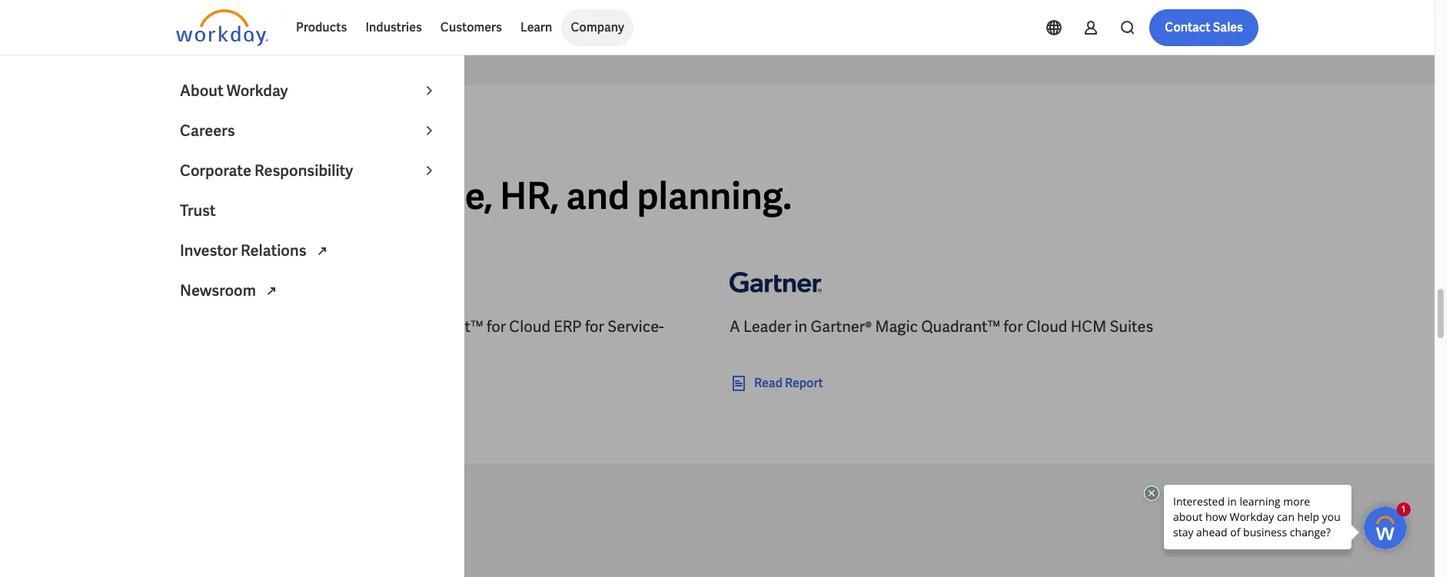 Task type: vqa. For each thing, say whether or not it's contained in the screenshot.
the bottom Watch
no



Task type: describe. For each thing, give the bounding box(es) containing it.
products button
[[287, 9, 356, 46]]

read report link
[[730, 375, 824, 393]]

industries button
[[356, 9, 431, 46]]

investor relations
[[180, 241, 310, 261]]

what
[[176, 136, 208, 150]]

erp
[[554, 317, 582, 337]]

industries
[[366, 19, 422, 35]]

in for 2023
[[241, 317, 254, 337]]

magic inside a leader in 2023 gartner® magic quadrant™ for cloud erp for service- centric enterprises
[[358, 317, 401, 337]]

about
[[180, 81, 224, 101]]

customers
[[441, 19, 502, 35]]

2 for from the left
[[585, 317, 604, 337]]

hcm
[[1071, 317, 1107, 337]]

leader
[[209, 173, 314, 220]]

and
[[566, 173, 630, 220]]

go to the homepage image
[[176, 9, 268, 46]]

cloud inside a leader in 2023 gartner® magic quadrant™ for cloud erp for service- centric enterprises
[[509, 317, 551, 337]]

about workday button
[[171, 71, 448, 111]]

contact
[[1165, 19, 1211, 35]]

2 cloud from the left
[[1027, 317, 1068, 337]]

responsibility
[[254, 161, 353, 181]]

in for finance,
[[322, 173, 353, 220]]

2 magic from the left
[[876, 317, 918, 337]]

products
[[296, 19, 347, 35]]

learn button
[[511, 9, 562, 46]]

careers
[[180, 121, 235, 141]]

opens in a new tab image for investor relations
[[313, 243, 331, 261]]

investor
[[180, 241, 238, 261]]

company
[[571, 19, 625, 35]]

2023
[[257, 317, 291, 337]]

read report
[[755, 376, 824, 392]]

careers button
[[171, 111, 448, 151]]

sales
[[1213, 19, 1244, 35]]

finance,
[[360, 173, 493, 220]]

trust
[[180, 201, 216, 221]]

3 for from the left
[[1004, 317, 1023, 337]]

newsroom
[[180, 281, 259, 301]]

2 quadrant™ from the left
[[922, 317, 1001, 337]]

in for gartner®
[[795, 317, 808, 337]]

report
[[785, 376, 824, 392]]

a for a leader in finance, hr, and planning.
[[176, 173, 202, 220]]

enterprises
[[231, 339, 311, 359]]

planning.
[[637, 173, 792, 220]]



Task type: locate. For each thing, give the bounding box(es) containing it.
1 vertical spatial opens in a new tab image
[[262, 283, 281, 301]]

1 horizontal spatial magic
[[876, 317, 918, 337]]

1 horizontal spatial gartner image
[[730, 261, 822, 304]]

gartner image for gartner®
[[730, 261, 822, 304]]

investor relations link
[[171, 231, 448, 271]]

leader
[[190, 317, 238, 337], [744, 317, 792, 337]]

1 cloud from the left
[[509, 317, 551, 337]]

opens in a new tab image
[[313, 243, 331, 261], [262, 283, 281, 301]]

2 gartner image from the left
[[730, 261, 822, 304]]

cloud left the erp
[[509, 317, 551, 337]]

1 gartner® from the left
[[294, 317, 355, 337]]

customers button
[[431, 9, 511, 46]]

read
[[755, 376, 783, 392]]

leader inside a leader in 2023 gartner® magic quadrant™ for cloud erp for service- centric enterprises
[[190, 317, 238, 337]]

0 horizontal spatial opens in a new tab image
[[262, 283, 281, 301]]

gartner® down 'newsroom' link
[[294, 317, 355, 337]]

in left 2023
[[241, 317, 254, 337]]

say
[[267, 136, 287, 150]]

1 horizontal spatial leader
[[744, 317, 792, 337]]

2 leader from the left
[[744, 317, 792, 337]]

magic
[[358, 317, 401, 337], [876, 317, 918, 337]]

corporate responsibility button
[[171, 151, 448, 191]]

1 horizontal spatial for
[[585, 317, 604, 337]]

quadrant™ inside a leader in 2023 gartner® magic quadrant™ for cloud erp for service- centric enterprises
[[404, 317, 484, 337]]

in up investor relations link
[[322, 173, 353, 220]]

0 horizontal spatial magic
[[358, 317, 401, 337]]

2 gartner® from the left
[[811, 317, 872, 337]]

gartner®
[[294, 317, 355, 337], [811, 317, 872, 337]]

a up 'centric'
[[176, 317, 187, 337]]

corporate
[[180, 161, 251, 181]]

1 horizontal spatial opens in a new tab image
[[313, 243, 331, 261]]

opens in a new tab image up 'newsroom' link
[[313, 243, 331, 261]]

a leader in gartner® magic quadrant™ for cloud hcm suites
[[730, 317, 1154, 337]]

opens in a new tab image inside 'newsroom' link
[[262, 283, 281, 301]]

contact sales link
[[1150, 9, 1259, 46]]

in inside a leader in 2023 gartner® magic quadrant™ for cloud erp for service- centric enterprises
[[241, 317, 254, 337]]

1 horizontal spatial cloud
[[1027, 317, 1068, 337]]

2 horizontal spatial in
[[795, 317, 808, 337]]

trust link
[[171, 191, 448, 231]]

suites
[[1110, 317, 1154, 337]]

cloud left hcm
[[1027, 317, 1068, 337]]

gartner image for 2023
[[176, 261, 268, 304]]

1 for from the left
[[487, 317, 506, 337]]

a up read report link at the bottom right of the page
[[730, 317, 740, 337]]

a leader in finance, hr, and planning.
[[176, 173, 792, 220]]

0 horizontal spatial gartner®
[[294, 317, 355, 337]]

newsroom link
[[171, 271, 448, 311]]

leader for a leader in 2023 gartner® magic quadrant™ for cloud erp for service- centric enterprises
[[190, 317, 238, 337]]

learn
[[521, 19, 553, 35]]

opens in a new tab image inside investor relations link
[[313, 243, 331, 261]]

1 leader from the left
[[190, 317, 238, 337]]

a
[[176, 173, 202, 220], [176, 317, 187, 337], [730, 317, 740, 337]]

leader up 'centric'
[[190, 317, 238, 337]]

0 vertical spatial opens in a new tab image
[[313, 243, 331, 261]]

for left hcm
[[1004, 317, 1023, 337]]

leader up read
[[744, 317, 792, 337]]

about workday
[[180, 81, 288, 101]]

hr,
[[500, 173, 559, 220]]

1 magic from the left
[[358, 317, 401, 337]]

a for a leader in 2023 gartner® magic quadrant™ for cloud erp for service- centric enterprises
[[176, 317, 187, 337]]

quadrant™
[[404, 317, 484, 337], [922, 317, 1001, 337]]

opens in a new tab image up 2023
[[262, 283, 281, 301]]

leader for a leader in gartner® magic quadrant™ for cloud hcm suites
[[744, 317, 792, 337]]

what analysts say
[[176, 136, 287, 150]]

1 quadrant™ from the left
[[404, 317, 484, 337]]

centric
[[176, 339, 228, 359]]

contact sales
[[1165, 19, 1244, 35]]

2 horizontal spatial for
[[1004, 317, 1023, 337]]

1 horizontal spatial in
[[322, 173, 353, 220]]

0 horizontal spatial cloud
[[509, 317, 551, 337]]

gartner® up report
[[811, 317, 872, 337]]

cloud
[[509, 317, 551, 337], [1027, 317, 1068, 337]]

service-
[[608, 317, 664, 337]]

a inside a leader in 2023 gartner® magic quadrant™ for cloud erp for service- centric enterprises
[[176, 317, 187, 337]]

analysts
[[210, 136, 265, 150]]

for left the erp
[[487, 317, 506, 337]]

1 horizontal spatial gartner®
[[811, 317, 872, 337]]

0 horizontal spatial gartner image
[[176, 261, 268, 304]]

a leader in 2023 gartner® magic quadrant™ for cloud erp for service- centric enterprises
[[176, 317, 664, 359]]

workday
[[227, 81, 288, 101]]

opens in a new tab image for newsroom
[[262, 283, 281, 301]]

for right the erp
[[585, 317, 604, 337]]

in up report
[[795, 317, 808, 337]]

1 horizontal spatial quadrant™
[[922, 317, 1001, 337]]

for
[[487, 317, 506, 337], [585, 317, 604, 337], [1004, 317, 1023, 337]]

in
[[322, 173, 353, 220], [241, 317, 254, 337], [795, 317, 808, 337]]

gartner image
[[176, 261, 268, 304], [730, 261, 822, 304]]

gartner® inside a leader in 2023 gartner® magic quadrant™ for cloud erp for service- centric enterprises
[[294, 317, 355, 337]]

a down what
[[176, 173, 202, 220]]

0 horizontal spatial in
[[241, 317, 254, 337]]

company button
[[562, 9, 634, 46]]

0 horizontal spatial quadrant™
[[404, 317, 484, 337]]

1 gartner image from the left
[[176, 261, 268, 304]]

a for a leader in gartner® magic quadrant™ for cloud hcm suites
[[730, 317, 740, 337]]

0 horizontal spatial leader
[[190, 317, 238, 337]]

corporate responsibility
[[180, 161, 353, 181]]

0 horizontal spatial for
[[487, 317, 506, 337]]

relations
[[241, 241, 307, 261]]



